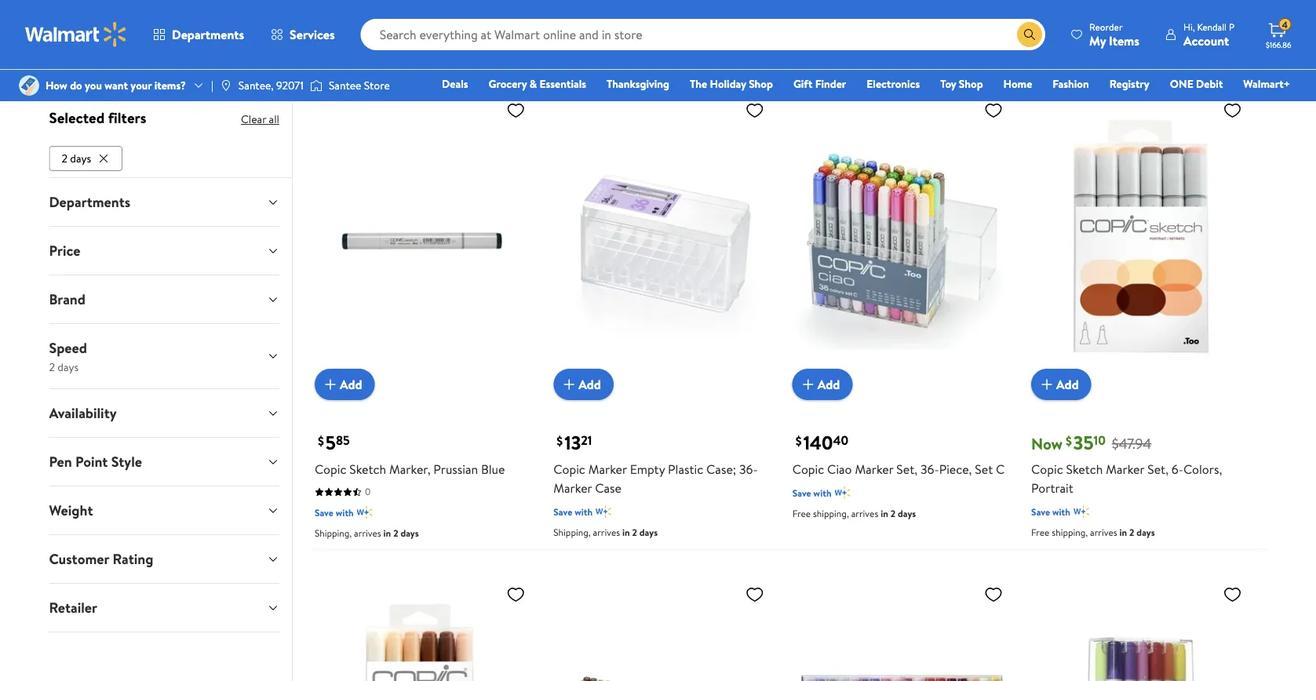 Task type: locate. For each thing, give the bounding box(es) containing it.
3 $ from the left
[[796, 432, 802, 449]]

free shipping, arrives in 2 days down ciao
[[793, 507, 916, 520]]

filters
[[108, 108, 146, 128]]

days down copic marker empty plastic case; 36- marker case
[[640, 526, 658, 539]]

0 horizontal spatial shipping,
[[813, 507, 849, 520]]

save with
[[315, 22, 354, 35], [793, 486, 832, 499], [554, 505, 593, 518], [1032, 505, 1071, 518], [315, 506, 354, 519]]

set,
[[897, 461, 918, 478], [1148, 461, 1169, 478]]

pen point style button
[[37, 438, 292, 486]]

deals link
[[435, 75, 475, 92]]

1 vertical spatial free
[[1032, 526, 1050, 539]]

shop right toy
[[959, 76, 983, 91]]

1 add to cart image from the left
[[321, 375, 340, 394]]

shipping, arrives in 2 days down walmart plus image
[[554, 526, 658, 539]]

copic sketch marker, prussian blue image
[[315, 94, 532, 388]]

0 horizontal spatial  image
[[19, 75, 39, 96]]

$ inside the $ 13 21
[[557, 432, 563, 449]]

0 horizontal spatial 36-
[[739, 461, 758, 478]]

1 horizontal spatial shipping, arrives in 2 days
[[554, 526, 658, 539]]

search icon image
[[1024, 28, 1036, 41]]

marker down $47.94
[[1106, 461, 1145, 478]]

copic ciao marker set, 6-colors, portrait image
[[315, 578, 532, 681]]

free shipping, arrives in 2 days for 140
[[793, 507, 916, 520]]

4 $ from the left
[[1066, 432, 1072, 449]]

add to favorites list, copic sketch marker, prussian blue image
[[507, 101, 525, 120]]

free shipping, arrives in 2 days down portrait at the right of page
[[1032, 526, 1155, 539]]

copic
[[315, 461, 347, 478], [554, 461, 585, 478], [793, 461, 824, 478], [1032, 461, 1063, 478]]

save for 140
[[793, 486, 811, 499]]

0 vertical spatial free
[[793, 507, 811, 520]]

2 set, from the left
[[1148, 461, 1169, 478]]

days down speed
[[58, 359, 79, 374]]

1 add from the left
[[340, 376, 362, 393]]

add to cart image up 140
[[799, 375, 818, 394]]

add for 140
[[818, 376, 840, 393]]

applied filters section element
[[49, 108, 146, 128]]

 image
[[310, 78, 323, 93]]

0 horizontal spatial set,
[[897, 461, 918, 478]]

copic for 5
[[315, 461, 347, 478]]

departments inside dropdown button
[[49, 192, 130, 212]]

save for 13
[[554, 505, 573, 518]]

the holiday shop link
[[683, 75, 780, 92]]

my
[[1090, 32, 1106, 49]]

3 add to cart image from the left
[[799, 375, 818, 394]]

walmart plus image
[[596, 504, 612, 520]]

save
[[315, 22, 334, 35], [793, 486, 811, 499], [554, 505, 573, 518], [1032, 505, 1050, 518], [315, 506, 334, 519]]

customer rating button
[[37, 535, 292, 583]]

shipping, arrives in 2 days
[[554, 526, 658, 539], [315, 527, 419, 540]]

1 vertical spatial shipping,
[[1052, 526, 1088, 539]]

3 add button from the left
[[793, 369, 853, 400]]

1 add button from the left
[[315, 369, 375, 400]]

style
[[111, 452, 142, 472]]

2 add from the left
[[579, 376, 601, 393]]

departments down 2 days button
[[49, 192, 130, 212]]

set, left 6- at the bottom of the page
[[1148, 461, 1169, 478]]

$166.86
[[1266, 39, 1292, 50]]

home
[[1004, 76, 1032, 91]]

2 shop from the left
[[959, 76, 983, 91]]

case
[[595, 479, 622, 497]]

add button up $ 140 40
[[793, 369, 853, 400]]

brand
[[49, 289, 86, 309]]

2 days list item
[[49, 143, 126, 171]]

$ for 13
[[557, 432, 563, 449]]

save with down ciao
[[793, 486, 832, 499]]

walmart image
[[25, 22, 127, 47]]

price
[[49, 241, 80, 260]]

2 down speed
[[49, 359, 55, 374]]

1 horizontal spatial shipping,
[[1052, 526, 1088, 539]]

arrives down the 0
[[354, 527, 381, 540]]

brand button
[[37, 275, 292, 323]]

shop up add to favorites list, copic marker empty plastic case; 36-marker case icon
[[749, 76, 773, 91]]

save up the shipping, arrives in 3+ days
[[315, 22, 334, 35]]

1 shop from the left
[[749, 76, 773, 91]]

save down portrait at the right of page
[[1032, 505, 1050, 518]]

add button for 5
[[315, 369, 375, 400]]

1 horizontal spatial free shipping, arrives in 2 days
[[1032, 526, 1155, 539]]

save with for $47.94
[[1032, 505, 1071, 518]]

1 $ from the left
[[318, 432, 324, 449]]

copic down 13
[[554, 461, 585, 478]]

fashion link
[[1046, 75, 1096, 92]]

1 36- from the left
[[739, 461, 758, 478]]

shipping, for $47.94
[[1052, 526, 1088, 539]]

 image
[[19, 75, 39, 96], [220, 79, 232, 92]]

home link
[[997, 75, 1040, 92]]

days down copic sketch marker, prussian blue
[[401, 527, 419, 540]]

with down portrait at the right of page
[[1053, 505, 1071, 518]]

 image left how
[[19, 75, 39, 96]]

0 horizontal spatial departments
[[49, 192, 130, 212]]

add to cart image for 140
[[799, 375, 818, 394]]

2 add to cart image from the left
[[560, 375, 579, 394]]

$
[[318, 432, 324, 449], [557, 432, 563, 449], [796, 432, 802, 449], [1066, 432, 1072, 449]]

add to cart image up 13
[[560, 375, 579, 394]]

days right 3+
[[406, 43, 425, 56]]

save with down portrait at the right of page
[[1032, 505, 1071, 518]]

marker right ciao
[[855, 461, 894, 478]]

shipping, down portrait at the right of page
[[1052, 526, 1088, 539]]

Search search field
[[361, 19, 1046, 50]]

1 horizontal spatial sketch
[[1066, 461, 1103, 478]]

 image right |
[[220, 79, 232, 92]]

departments button
[[140, 16, 258, 53]]

with down "$ 5 85"
[[336, 506, 354, 519]]

items?
[[154, 78, 186, 93]]

copic sketch marker, prussian blue
[[315, 461, 505, 478]]

clear
[[241, 111, 266, 127]]

save down 140
[[793, 486, 811, 499]]

with left walmart plus image
[[575, 505, 593, 518]]

$ left '35'
[[1066, 432, 1072, 449]]

add
[[340, 376, 362, 393], [579, 376, 601, 393], [818, 376, 840, 393], [1057, 376, 1079, 393]]

santee store
[[329, 78, 390, 93]]

0 vertical spatial free shipping, arrives in 2 days
[[793, 507, 916, 520]]

0 horizontal spatial shop
[[749, 76, 773, 91]]

0 horizontal spatial free shipping, arrives in 2 days
[[793, 507, 916, 520]]

add to cart image
[[321, 375, 340, 394], [560, 375, 579, 394], [799, 375, 818, 394], [1038, 375, 1057, 394]]

2 days
[[62, 150, 91, 166]]

add to favorites list, copic classic marker set, 72-piece set, a image
[[745, 585, 764, 604]]

free down 140
[[793, 507, 811, 520]]

walmart+ link
[[1237, 75, 1298, 92]]

save for $47.94
[[1032, 505, 1050, 518]]

save with left walmart plus image
[[554, 505, 593, 518]]

set, left piece,
[[897, 461, 918, 478]]

$ left 140
[[796, 432, 802, 449]]

registry
[[1110, 76, 1150, 91]]

copic down 140
[[793, 461, 824, 478]]

arrives left 3+
[[354, 43, 381, 56]]

save with for 140
[[793, 486, 832, 499]]

services
[[290, 26, 335, 43]]

add to cart image for 5
[[321, 375, 340, 394]]

2 $ from the left
[[557, 432, 563, 449]]

sketch up the 0
[[350, 461, 386, 478]]

availability button
[[37, 389, 292, 437]]

shipping,
[[315, 43, 352, 56], [554, 526, 591, 539], [315, 527, 352, 540]]

10
[[1094, 432, 1106, 449]]

2 add button from the left
[[554, 369, 614, 400]]

one debit link
[[1163, 75, 1230, 92]]

1 horizontal spatial free
[[1032, 526, 1050, 539]]

add to favorites list, copic ciao artist marker set, 12-colors, basic image
[[1223, 585, 1242, 604]]

$ for 5
[[318, 432, 324, 449]]

grocery
[[489, 76, 527, 91]]

blue
[[481, 461, 505, 478]]

with down ciao
[[814, 486, 832, 499]]

0 horizontal spatial shipping, arrives in 2 days
[[315, 527, 419, 540]]

shipping,
[[813, 507, 849, 520], [1052, 526, 1088, 539]]

now
[[1032, 432, 1063, 454]]

walmart plus image
[[357, 21, 373, 36], [835, 485, 851, 501], [1074, 504, 1089, 520], [357, 505, 373, 520]]

2 down the selected
[[62, 150, 68, 166]]

rating
[[113, 549, 153, 569]]

in down now $ 35 10 $47.94 copic sketch marker set, 6-colors, portrait
[[1120, 526, 1127, 539]]

days inside speed 2 days
[[58, 359, 79, 374]]

shipping, arrives in 2 days down the 0
[[315, 527, 419, 540]]

36- left set at the bottom right
[[921, 461, 939, 478]]

fashion
[[1053, 76, 1089, 91]]

in down copic ciao marker set, 36-piece, set c
[[881, 507, 888, 520]]

add to cart image for 13
[[560, 375, 579, 394]]

save with up the shipping, arrives in 3+ days
[[315, 22, 354, 35]]

0 horizontal spatial free
[[793, 507, 811, 520]]

set
[[975, 461, 993, 478]]

2 down now $ 35 10 $47.94 copic sketch marker set, 6-colors, portrait
[[1130, 526, 1135, 539]]

copic up portrait at the right of page
[[1032, 461, 1063, 478]]

essentials
[[540, 76, 586, 91]]

add button for 140
[[793, 369, 853, 400]]

santee, 92071
[[239, 78, 304, 93]]

0 horizontal spatial sketch
[[350, 461, 386, 478]]

customer rating tab
[[37, 535, 292, 583]]

copic for 13
[[554, 461, 585, 478]]

2 sketch from the left
[[1066, 461, 1103, 478]]

add to cart image up 85
[[321, 375, 340, 394]]

free shipping, arrives in 2 days
[[793, 507, 916, 520], [1032, 526, 1155, 539]]

copic ciao marker set, 36-piece, set c image
[[793, 94, 1010, 388]]

customer rating
[[49, 549, 153, 569]]

shipping, for 140
[[813, 507, 849, 520]]

add up '35'
[[1057, 376, 1079, 393]]

$ inside $ 140 40
[[796, 432, 802, 449]]

$ left 13
[[557, 432, 563, 449]]

prussian
[[434, 461, 478, 478]]

4 copic from the left
[[1032, 461, 1063, 478]]

with
[[336, 22, 354, 35], [814, 486, 832, 499], [575, 505, 593, 518], [1053, 505, 1071, 518], [336, 506, 354, 519]]

days down the selected
[[70, 150, 91, 166]]

selected
[[49, 108, 105, 128]]

save with for 13
[[554, 505, 593, 518]]

1 horizontal spatial set,
[[1148, 461, 1169, 478]]

92071
[[276, 78, 304, 93]]

1 vertical spatial free shipping, arrives in 2 days
[[1032, 526, 1155, 539]]

add button up 21
[[554, 369, 614, 400]]

electronics link
[[860, 75, 927, 92]]

copic down 5
[[315, 461, 347, 478]]

add up 40
[[818, 376, 840, 393]]

copic sketch marker set, 72-piece set, b, v2 image
[[793, 578, 1010, 681]]

add to cart image up now
[[1038, 375, 1057, 394]]

do
[[70, 78, 82, 93]]

departments up |
[[172, 26, 244, 43]]

save left walmart plus image
[[554, 505, 573, 518]]

free down portrait at the right of page
[[1032, 526, 1050, 539]]

1 copic from the left
[[315, 461, 347, 478]]

gift
[[794, 76, 813, 91]]

pen point style tab
[[37, 438, 292, 486]]

copic inside copic marker empty plastic case; 36- marker case
[[554, 461, 585, 478]]

1 vertical spatial departments
[[49, 192, 130, 212]]

add up 21
[[579, 376, 601, 393]]

add up 85
[[340, 376, 362, 393]]

 image for santee, 92071
[[220, 79, 232, 92]]

kendall
[[1197, 20, 1227, 33]]

add button
[[315, 369, 375, 400], [554, 369, 614, 400], [793, 369, 853, 400], [1032, 369, 1092, 400]]

save with down "$ 5 85"
[[315, 506, 354, 519]]

$ inside "$ 5 85"
[[318, 432, 324, 449]]

customer
[[49, 549, 109, 569]]

1 horizontal spatial departments
[[172, 26, 244, 43]]

walmart+
[[1244, 76, 1290, 91]]

1 set, from the left
[[897, 461, 918, 478]]

marker inside now $ 35 10 $47.94 copic sketch marker set, 6-colors, portrait
[[1106, 461, 1145, 478]]

1 horizontal spatial  image
[[220, 79, 232, 92]]

toy shop link
[[933, 75, 990, 92]]

0 vertical spatial departments
[[172, 26, 244, 43]]

retailer tab
[[37, 584, 292, 632]]

add button for 13
[[554, 369, 614, 400]]

walmart plus image down now $ 35 10 $47.94 copic sketch marker set, 6-colors, portrait
[[1074, 504, 1089, 520]]

$ for 140
[[796, 432, 802, 449]]

departments
[[172, 26, 244, 43], [49, 192, 130, 212]]

0 vertical spatial shipping,
[[813, 507, 849, 520]]

price tab
[[37, 227, 292, 274]]

2 copic from the left
[[554, 461, 585, 478]]

in down copic sketch marker, prussian blue
[[384, 527, 391, 540]]

1 horizontal spatial shop
[[959, 76, 983, 91]]

36- right case; on the right of the page
[[739, 461, 758, 478]]

debit
[[1196, 76, 1223, 91]]

add button up now
[[1032, 369, 1092, 400]]

3 add from the left
[[818, 376, 840, 393]]

sketch down '35'
[[1066, 461, 1103, 478]]

3 copic from the left
[[793, 461, 824, 478]]

shipping, down ciao
[[813, 507, 849, 520]]

shop
[[749, 76, 773, 91], [959, 76, 983, 91]]

40
[[833, 432, 849, 449]]

&
[[530, 76, 537, 91]]

1 horizontal spatial 36-
[[921, 461, 939, 478]]

add button up 85
[[315, 369, 375, 400]]

$ left 5
[[318, 432, 324, 449]]



Task type: describe. For each thing, give the bounding box(es) containing it.
hi, kendall p account
[[1184, 20, 1235, 49]]

$ 140 40
[[796, 429, 849, 456]]

c
[[996, 461, 1005, 478]]

case;
[[707, 461, 736, 478]]

$ 5 85
[[318, 429, 350, 456]]

2 down copic sketch marker, prussian blue
[[393, 527, 398, 540]]

2 down copic marker empty plastic case; 36- marker case
[[632, 526, 637, 539]]

weight button
[[37, 486, 292, 534]]

how
[[46, 78, 67, 93]]

reorder my items
[[1090, 20, 1140, 49]]

35
[[1074, 429, 1094, 456]]

days inside 2 days button
[[70, 150, 91, 166]]

brand tab
[[37, 275, 292, 323]]

copic marker empty plastic case; 36- marker case
[[554, 461, 758, 497]]

pen
[[49, 452, 72, 472]]

one debit
[[1170, 76, 1223, 91]]

departments inside popup button
[[172, 26, 244, 43]]

price button
[[37, 227, 292, 274]]

items
[[1109, 32, 1140, 49]]

set, inside now $ 35 10 $47.94 copic sketch marker set, 6-colors, portrait
[[1148, 461, 1169, 478]]

$ inside now $ 35 10 $47.94 copic sketch marker set, 6-colors, portrait
[[1066, 432, 1072, 449]]

marker left the case at the left bottom of page
[[554, 479, 592, 497]]

2 inside speed 2 days
[[49, 359, 55, 374]]

2 36- from the left
[[921, 461, 939, 478]]

free shipping, arrives in 2 days for $47.94
[[1032, 526, 1155, 539]]

departments button
[[37, 178, 292, 226]]

with for 13
[[575, 505, 593, 518]]

add for 5
[[340, 376, 362, 393]]

thanksgiving
[[607, 76, 670, 91]]

thanksgiving link
[[600, 75, 677, 92]]

copic sketch marker set, 6-colors, portrait image
[[1032, 94, 1248, 388]]

holiday
[[710, 76, 746, 91]]

save down 5
[[315, 506, 334, 519]]

gift finder link
[[786, 75, 853, 92]]

colors,
[[1184, 461, 1222, 478]]

copic marker empty plastic case; 36-marker case image
[[554, 94, 771, 388]]

you
[[85, 78, 102, 93]]

36- inside copic marker empty plastic case; 36- marker case
[[739, 461, 758, 478]]

services button
[[258, 16, 348, 53]]

walmart plus image up the shipping, arrives in 3+ days
[[357, 21, 373, 36]]

ciao
[[827, 461, 852, 478]]

empty
[[630, 461, 665, 478]]

want
[[105, 78, 128, 93]]

walmart plus image down the 0
[[357, 505, 373, 520]]

reorder
[[1090, 20, 1123, 33]]

0
[[365, 485, 371, 498]]

4 add from the left
[[1057, 376, 1079, 393]]

all
[[269, 111, 279, 127]]

2 days button
[[49, 146, 123, 171]]

add to favorites list, copic ciao marker set, 36-piece, set c image
[[984, 101, 1003, 120]]

$ 13 21
[[557, 429, 592, 456]]

p
[[1229, 20, 1235, 33]]

speed 2 days
[[49, 338, 87, 374]]

selected filters
[[49, 108, 146, 128]]

marker up the case at the left bottom of page
[[588, 461, 627, 478]]

the
[[690, 76, 707, 91]]

days down copic ciao marker set, 36-piece, set c
[[898, 507, 916, 520]]

toy
[[941, 76, 956, 91]]

shipping, arrives in 3+ days
[[315, 43, 425, 56]]

85
[[336, 432, 350, 449]]

the holiday shop
[[690, 76, 773, 91]]

with for 140
[[814, 486, 832, 499]]

walmart plus image down ciao
[[835, 485, 851, 501]]

speed tab
[[37, 324, 292, 388]]

4 add button from the left
[[1032, 369, 1092, 400]]

add to favorites list, copic sketch marker set, 72-piece set, b, v2 image
[[984, 585, 1003, 604]]

add to favorites list, copic ciao marker set, 6-colors, portrait image
[[507, 585, 525, 604]]

departments tab
[[37, 178, 292, 226]]

availability
[[49, 403, 117, 423]]

arrives down walmart plus image
[[593, 526, 620, 539]]

4
[[1282, 18, 1288, 31]]

2 inside button
[[62, 150, 68, 166]]

piece,
[[939, 461, 972, 478]]

grocery & essentials
[[489, 76, 586, 91]]

registry link
[[1103, 75, 1157, 92]]

weight tab
[[37, 486, 292, 534]]

copic classic marker set, 72-piece set, a image
[[554, 578, 771, 681]]

copic for 140
[[793, 461, 824, 478]]

plastic
[[668, 461, 703, 478]]

5
[[326, 429, 336, 456]]

store
[[364, 78, 390, 93]]

copic ciao artist marker set, 12-colors, basic image
[[1032, 578, 1248, 681]]

with for $47.94
[[1053, 505, 1071, 518]]

now $ 35 10 $47.94 copic sketch marker set, 6-colors, portrait
[[1032, 429, 1222, 497]]

add to favorites list, copic marker empty plastic case; 36-marker case image
[[745, 101, 764, 120]]

grocery & essentials link
[[482, 75, 593, 92]]

retailer
[[49, 598, 97, 618]]

free for $47.94
[[1032, 526, 1050, 539]]

$47.94
[[1112, 434, 1152, 454]]

|
[[211, 78, 213, 93]]

availability tab
[[37, 389, 292, 437]]

gift finder
[[794, 76, 846, 91]]

add for 13
[[579, 376, 601, 393]]

add to favorites list, copic sketch marker set, 6-colors, portrait image
[[1223, 101, 1242, 120]]

finder
[[815, 76, 846, 91]]

point
[[75, 452, 108, 472]]

retailer button
[[37, 584, 292, 632]]

3+
[[393, 43, 404, 56]]

santee
[[329, 78, 361, 93]]

with up the shipping, arrives in 3+ days
[[336, 22, 354, 35]]

Walmart Site-Wide search field
[[361, 19, 1046, 50]]

days down now $ 35 10 $47.94 copic sketch marker set, 6-colors, portrait
[[1137, 526, 1155, 539]]

4 add to cart image from the left
[[1038, 375, 1057, 394]]

sketch inside now $ 35 10 $47.94 copic sketch marker set, 6-colors, portrait
[[1066, 461, 1103, 478]]

marker,
[[389, 461, 431, 478]]

electronics
[[867, 76, 920, 91]]

1 sketch from the left
[[350, 461, 386, 478]]

 image for how do you want your items?
[[19, 75, 39, 96]]

clear all
[[241, 111, 279, 127]]

clear all button
[[241, 107, 279, 132]]

21
[[581, 432, 592, 449]]

deals
[[442, 76, 468, 91]]

6-
[[1172, 461, 1184, 478]]

in left 3+
[[384, 43, 391, 56]]

copic ciao marker set, 36-piece, set c
[[793, 461, 1005, 478]]

2 down copic ciao marker set, 36-piece, set c
[[891, 507, 896, 520]]

arrives down ciao
[[851, 507, 879, 520]]

portrait
[[1032, 479, 1074, 497]]

in down copic marker empty plastic case; 36- marker case
[[622, 526, 630, 539]]

your
[[131, 78, 152, 93]]

free for 140
[[793, 507, 811, 520]]

shop inside 'link'
[[959, 76, 983, 91]]

weight
[[49, 501, 93, 520]]

arrives down now $ 35 10 $47.94 copic sketch marker set, 6-colors, portrait
[[1090, 526, 1118, 539]]

speed
[[49, 338, 87, 358]]

copic inside now $ 35 10 $47.94 copic sketch marker set, 6-colors, portrait
[[1032, 461, 1063, 478]]



Task type: vqa. For each thing, say whether or not it's contained in the screenshot.
'92071'
yes



